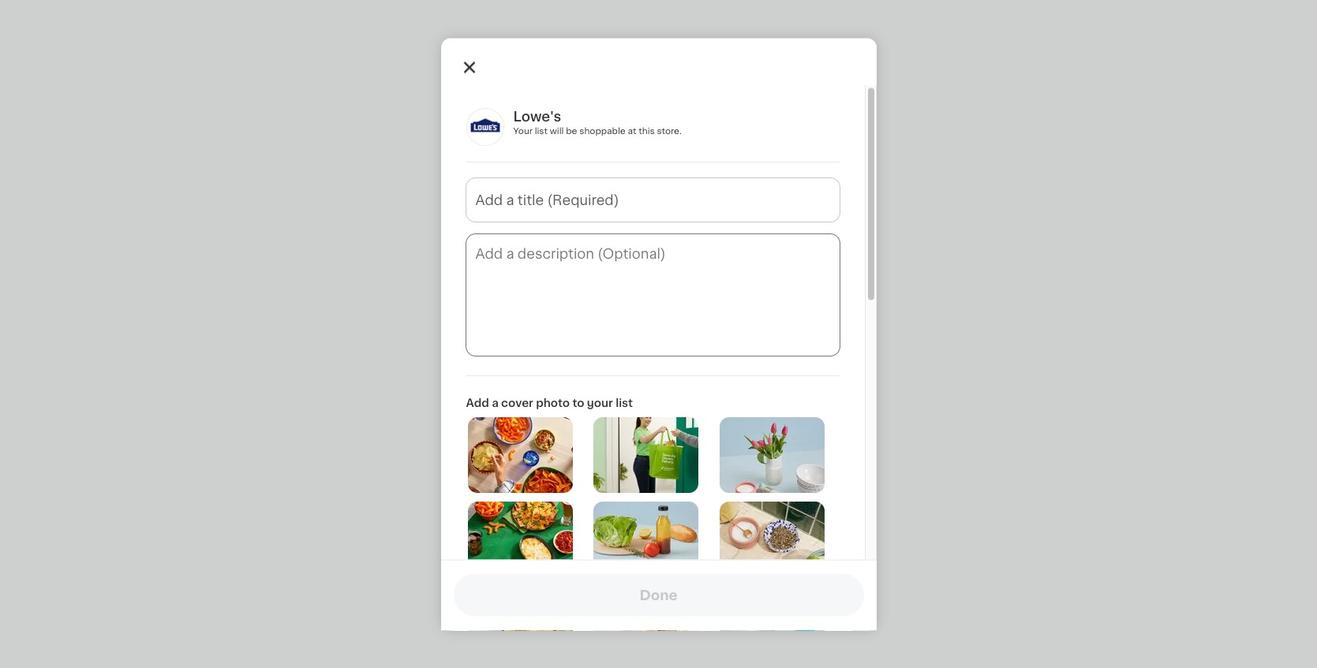 Task type: vqa. For each thing, say whether or not it's contained in the screenshot.
with
no



Task type: locate. For each thing, give the bounding box(es) containing it.
0 vertical spatial list
[[535, 126, 548, 135]]

your
[[513, 126, 533, 135]]

cover
[[501, 397, 533, 408]]

list right your
[[616, 397, 633, 408]]

store.
[[657, 126, 682, 135]]

be
[[566, 126, 577, 135]]

a
[[492, 397, 499, 408]]

None text field
[[466, 234, 839, 355]]

1 vertical spatial list
[[616, 397, 633, 408]]

add
[[466, 397, 489, 408]]

a small white vase of pink tulips, a stack of 3 white bowls, and a rolled napkin. image
[[720, 417, 825, 492]]

add a cover photo to your list
[[466, 397, 633, 408]]

lowe's your list will be shoppable at this store.
[[513, 110, 682, 135]]

1 horizontal spatial list
[[616, 397, 633, 408]]

0 horizontal spatial list
[[535, 126, 548, 135]]

list
[[535, 126, 548, 135], [616, 397, 633, 408]]

list down lowe's
[[535, 126, 548, 135]]

lowe's
[[513, 110, 561, 122]]

a woman handing over a grocery bag to a customer through their front door. image
[[594, 417, 699, 492]]

this
[[639, 126, 655, 135]]



Task type: describe. For each thing, give the bounding box(es) containing it.
photo
[[536, 397, 570, 408]]

list inside lowe's your list will be shoppable at this store.
[[535, 126, 548, 135]]

will
[[550, 126, 564, 135]]

Add a title (Required) text field
[[466, 178, 839, 221]]

a head of lettuce, a half of a lemon, a bottle of sauce, a tomato, and a small baguette. image
[[594, 501, 699, 577]]

a bulb of garlic, a bowl of salt, a bowl of pepper, a bowl of cut celery. image
[[720, 501, 825, 577]]

list_add_items dialog
[[441, 38, 876, 668]]

a roll of paper towels, a person holding a spray bottle of blue cleaning solution, and a sponge. image
[[720, 586, 825, 662]]

a table wtih assorted snacks and drinks. image
[[468, 501, 573, 577]]

shoppable
[[579, 126, 626, 135]]

to
[[572, 397, 584, 408]]

none text field inside list_add_items dialog
[[466, 234, 839, 355]]

lowe's logo image
[[466, 107, 504, 145]]

an apple, a small pitcher of milk, a banana, and a carton of 6 eggs. image
[[594, 586, 699, 662]]

your
[[587, 397, 613, 408]]

bowl of nachos covered in cheese. image
[[468, 586, 573, 662]]

a table with people sitting around it with a bowl of potato chips, doritos, and cheetos. image
[[468, 417, 573, 492]]

at
[[628, 126, 636, 135]]



